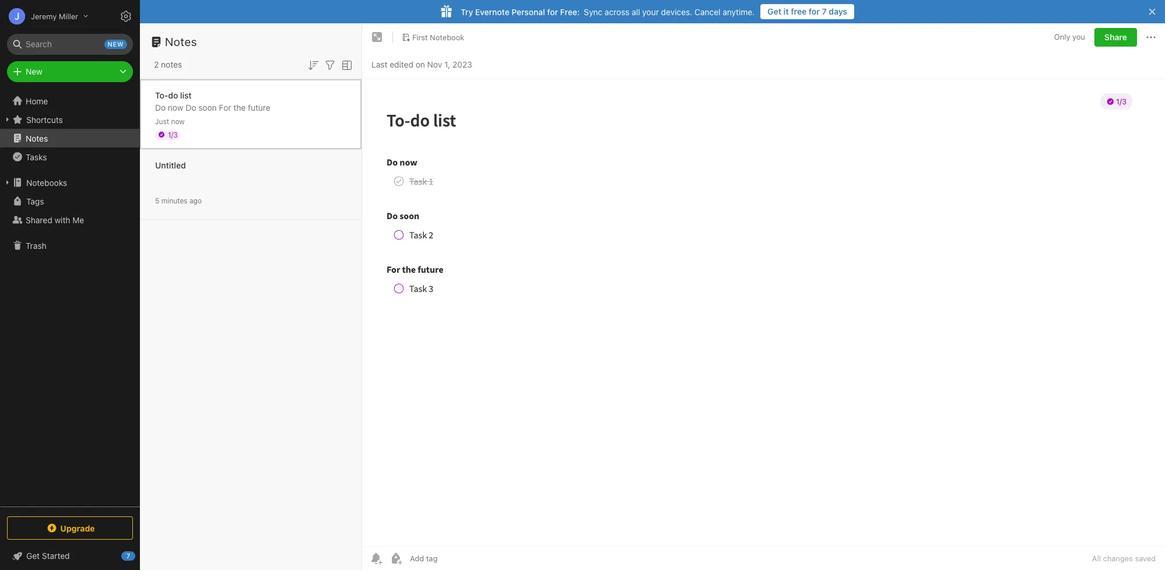 Task type: vqa. For each thing, say whether or not it's contained in the screenshot.
Get it free for 7 days's Get
yes



Task type: locate. For each thing, give the bounding box(es) containing it.
add a reminder image
[[369, 552, 383, 566]]

anytime.
[[723, 7, 755, 17]]

1 horizontal spatial notes
[[165, 35, 197, 48]]

cancel
[[695, 7, 721, 17]]

1 vertical spatial get
[[26, 551, 40, 561]]

get inside help and learning task checklist field
[[26, 551, 40, 561]]

all
[[632, 7, 640, 17]]

to-do list do now do soon for the future
[[155, 90, 270, 112]]

your
[[642, 7, 659, 17]]

notes
[[161, 59, 182, 69]]

free:
[[560, 7, 580, 17]]

0 vertical spatial 7
[[822, 6, 827, 16]]

notes
[[165, 35, 197, 48], [26, 133, 48, 143]]

expand notebooks image
[[3, 178, 12, 187]]

list
[[180, 90, 192, 100]]

1 horizontal spatial do
[[186, 102, 196, 112]]

now
[[168, 102, 183, 112], [171, 117, 185, 126]]

0 horizontal spatial get
[[26, 551, 40, 561]]

2 notes
[[154, 59, 182, 69]]

0 vertical spatial now
[[168, 102, 183, 112]]

trash link
[[0, 236, 139, 255]]

1 vertical spatial 7
[[126, 552, 130, 560]]

1 for from the left
[[809, 6, 820, 16]]

tasks button
[[0, 148, 139, 166]]

2023
[[452, 59, 472, 69]]

do
[[155, 102, 166, 112], [186, 102, 196, 112]]

minutes
[[161, 196, 188, 205]]

for inside button
[[809, 6, 820, 16]]

shared with me
[[26, 215, 84, 225]]

now inside 'to-do list do now do soon for the future'
[[168, 102, 183, 112]]

devices.
[[661, 7, 692, 17]]

more actions image
[[1144, 30, 1158, 44]]

notebooks link
[[0, 173, 139, 192]]

5
[[155, 196, 159, 205]]

7 left 'click to collapse' icon
[[126, 552, 130, 560]]

for right 'free'
[[809, 6, 820, 16]]

expand note image
[[370, 30, 384, 44]]

0 horizontal spatial notes
[[26, 133, 48, 143]]

do down to-
[[155, 102, 166, 112]]

0 horizontal spatial 7
[[126, 552, 130, 560]]

1 horizontal spatial 7
[[822, 6, 827, 16]]

0 horizontal spatial for
[[547, 7, 558, 17]]

now up 1/3
[[171, 117, 185, 126]]

ago
[[190, 196, 202, 205]]

2 do from the left
[[186, 102, 196, 112]]

get
[[768, 6, 782, 16], [26, 551, 40, 561]]

it
[[784, 6, 789, 16]]

1 horizontal spatial for
[[809, 6, 820, 16]]

notebooks
[[26, 178, 67, 188]]

7
[[822, 6, 827, 16], [126, 552, 130, 560]]

across
[[605, 7, 630, 17]]

last
[[372, 59, 387, 69]]

0 vertical spatial get
[[768, 6, 782, 16]]

1 horizontal spatial get
[[768, 6, 782, 16]]

1 vertical spatial now
[[171, 117, 185, 126]]

do down the list
[[186, 102, 196, 112]]

miller
[[59, 11, 78, 21]]

1 do from the left
[[155, 102, 166, 112]]

2 for from the left
[[547, 7, 558, 17]]

jeremy miller
[[31, 11, 78, 21]]

7 left days
[[822, 6, 827, 16]]

for left the free:
[[547, 7, 558, 17]]

share
[[1105, 32, 1127, 42]]

notes up tasks
[[26, 133, 48, 143]]

me
[[72, 215, 84, 225]]

tree
[[0, 92, 140, 506]]

for
[[809, 6, 820, 16], [547, 7, 558, 17]]

new
[[108, 40, 124, 48]]

get for get started
[[26, 551, 40, 561]]

for for 7
[[809, 6, 820, 16]]

new
[[26, 66, 42, 76]]

Add filters field
[[323, 57, 337, 72]]

for
[[219, 102, 231, 112]]

get left it
[[768, 6, 782, 16]]

get inside button
[[768, 6, 782, 16]]

notes inside note list "element"
[[165, 35, 197, 48]]

note list element
[[140, 23, 362, 570]]

now down do at the left top
[[168, 102, 183, 112]]

only you
[[1054, 32, 1085, 42]]

0 vertical spatial notes
[[165, 35, 197, 48]]

Help and Learning task checklist field
[[0, 547, 140, 566]]

get left the started
[[26, 551, 40, 561]]

sync
[[584, 7, 603, 17]]

free
[[791, 6, 807, 16]]

the
[[234, 102, 246, 112]]

Search text field
[[15, 34, 125, 55]]

notes up notes
[[165, 35, 197, 48]]

notes link
[[0, 129, 139, 148]]

changes
[[1103, 554, 1133, 563]]

View options field
[[337, 57, 354, 72]]

first notebook button
[[398, 29, 469, 45]]

first
[[412, 32, 428, 42]]

days
[[829, 6, 847, 16]]

0 horizontal spatial do
[[155, 102, 166, 112]]

add filters image
[[323, 58, 337, 72]]



Task type: describe. For each thing, give the bounding box(es) containing it.
upgrade button
[[7, 517, 133, 540]]

try evernote personal for free: sync across all your devices. cancel anytime.
[[461, 7, 755, 17]]

all changes saved
[[1092, 554, 1156, 563]]

just now
[[155, 117, 185, 126]]

new button
[[7, 61, 133, 82]]

1 vertical spatial notes
[[26, 133, 48, 143]]

for for free:
[[547, 7, 558, 17]]

evernote
[[475, 7, 510, 17]]

trash
[[26, 241, 46, 250]]

tasks
[[26, 152, 47, 162]]

home link
[[0, 92, 140, 110]]

shortcuts
[[26, 115, 63, 125]]

7 inside button
[[822, 6, 827, 16]]

you
[[1073, 32, 1085, 42]]

on
[[416, 59, 425, 69]]

7 inside help and learning task checklist field
[[126, 552, 130, 560]]

add tag image
[[389, 552, 403, 566]]

shortcuts button
[[0, 110, 139, 129]]

Account field
[[0, 5, 88, 28]]

tree containing home
[[0, 92, 140, 506]]

soon
[[198, 102, 217, 112]]

home
[[26, 96, 48, 106]]

share button
[[1095, 28, 1137, 47]]

shared with me link
[[0, 211, 139, 229]]

notebook
[[430, 32, 464, 42]]

only
[[1054, 32, 1070, 42]]

first notebook
[[412, 32, 464, 42]]

upgrade
[[60, 523, 95, 533]]

try
[[461, 7, 473, 17]]

Note Editor text field
[[362, 79, 1165, 546]]

do
[[168, 90, 178, 100]]

shared
[[26, 215, 52, 225]]

personal
[[512, 7, 545, 17]]

click to collapse image
[[136, 549, 144, 563]]

jeremy
[[31, 11, 57, 21]]

tags button
[[0, 192, 139, 211]]

all
[[1092, 554, 1101, 563]]

nov
[[427, 59, 442, 69]]

with
[[55, 215, 70, 225]]

Add tag field
[[409, 553, 496, 564]]

future
[[248, 102, 270, 112]]

just
[[155, 117, 169, 126]]

to-
[[155, 90, 168, 100]]

2
[[154, 59, 159, 69]]

new search field
[[15, 34, 127, 55]]

get started
[[26, 551, 70, 561]]

untitled
[[155, 160, 186, 170]]

get it free for 7 days button
[[761, 4, 854, 19]]

edited
[[390, 59, 413, 69]]

saved
[[1135, 554, 1156, 563]]

settings image
[[119, 9, 133, 23]]

get it free for 7 days
[[768, 6, 847, 16]]

More actions field
[[1144, 28, 1158, 47]]

started
[[42, 551, 70, 561]]

Sort options field
[[306, 57, 320, 72]]

5 minutes ago
[[155, 196, 202, 205]]

1,
[[444, 59, 450, 69]]

get for get it free for 7 days
[[768, 6, 782, 16]]

note window element
[[362, 23, 1165, 570]]

1/3
[[168, 130, 178, 139]]

last edited on nov 1, 2023
[[372, 59, 472, 69]]

tags
[[26, 196, 44, 206]]



